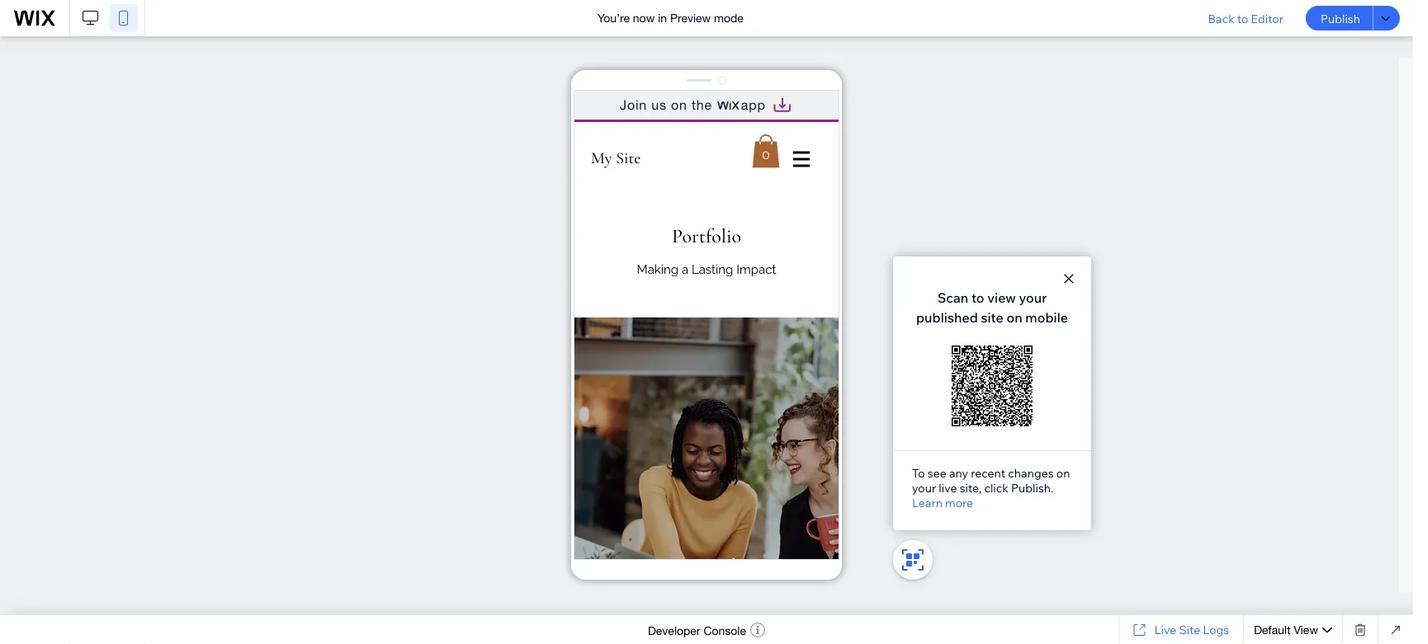 Task type: vqa. For each thing, say whether or not it's contained in the screenshot.
HIRE A PROFESSIONAL
no



Task type: describe. For each thing, give the bounding box(es) containing it.
publish.
[[1012, 481, 1054, 496]]

developer
[[648, 624, 701, 638]]

view
[[1294, 624, 1319, 637]]

site
[[1179, 623, 1201, 638]]

live
[[1155, 623, 1177, 638]]

to
[[912, 467, 925, 481]]

recent
[[971, 467, 1006, 481]]

scan
[[938, 290, 969, 306]]

click
[[985, 481, 1009, 496]]

editor
[[1251, 11, 1284, 25]]

live
[[939, 481, 957, 496]]

see
[[928, 467, 947, 481]]

more
[[945, 496, 974, 511]]

publish button
[[1306, 6, 1373, 31]]

your inside 'scan to view your published site on mobile'
[[1019, 290, 1047, 306]]

back
[[1209, 11, 1235, 25]]

to for scan
[[972, 290, 985, 306]]

mobile
[[1026, 310, 1068, 326]]

back to editor
[[1209, 11, 1284, 25]]

you're
[[598, 11, 630, 25]]

changes
[[1008, 467, 1054, 481]]

to for back
[[1238, 11, 1249, 25]]

live site logs button
[[1130, 621, 1230, 641]]

preview
[[670, 11, 711, 25]]

live site logs
[[1155, 623, 1230, 638]]

site
[[981, 310, 1004, 326]]

symbol image
[[1323, 626, 1333, 636]]



Task type: locate. For each thing, give the bounding box(es) containing it.
you're now in preview mode
[[598, 11, 744, 25]]

learn more link
[[912, 496, 974, 511]]

to inside back to editor button
[[1238, 11, 1249, 25]]

to inside 'scan to view your published site on mobile'
[[972, 290, 985, 306]]

0 horizontal spatial on
[[1007, 310, 1023, 326]]

view
[[988, 290, 1016, 306]]

published
[[917, 310, 978, 326]]

your up mobile at the right of page
[[1019, 290, 1047, 306]]

on inside 'scan to view your published site on mobile'
[[1007, 310, 1023, 326]]

your inside the to see any recent changes on your live site, click publish. learn more
[[912, 481, 936, 496]]

1 horizontal spatial to
[[1238, 11, 1249, 25]]

1 vertical spatial to
[[972, 290, 985, 306]]

0 vertical spatial your
[[1019, 290, 1047, 306]]

to right back
[[1238, 11, 1249, 25]]

0 horizontal spatial your
[[912, 481, 936, 496]]

logs
[[1203, 623, 1230, 638]]

on right changes
[[1057, 467, 1071, 481]]

in
[[658, 11, 667, 25]]

0 vertical spatial on
[[1007, 310, 1023, 326]]

developer console
[[648, 624, 746, 638]]

your
[[1019, 290, 1047, 306], [912, 481, 936, 496]]

default
[[1254, 624, 1291, 637]]

console
[[704, 624, 746, 638]]

on
[[1007, 310, 1023, 326], [1057, 467, 1071, 481]]

0 horizontal spatial to
[[972, 290, 985, 306]]

1 horizontal spatial your
[[1019, 290, 1047, 306]]

scan to view your published site on mobile
[[917, 290, 1068, 326]]

to see any recent changes on your live site, click publish. learn more
[[912, 467, 1071, 511]]

1 vertical spatial on
[[1057, 467, 1071, 481]]

back to editor button
[[1196, 0, 1296, 36]]

mode
[[714, 11, 744, 25]]

on right site
[[1007, 310, 1023, 326]]

your up learn
[[912, 481, 936, 496]]

learn
[[912, 496, 943, 511]]

1 vertical spatial your
[[912, 481, 936, 496]]

default view
[[1254, 624, 1319, 637]]

publish
[[1321, 11, 1361, 25]]

on inside the to see any recent changes on your live site, click publish. learn more
[[1057, 467, 1071, 481]]

to left "view"
[[972, 290, 985, 306]]

to
[[1238, 11, 1249, 25], [972, 290, 985, 306]]

1 horizontal spatial on
[[1057, 467, 1071, 481]]

any
[[950, 467, 969, 481]]

site,
[[960, 481, 982, 496]]

0 vertical spatial to
[[1238, 11, 1249, 25]]

now
[[633, 11, 655, 25]]



